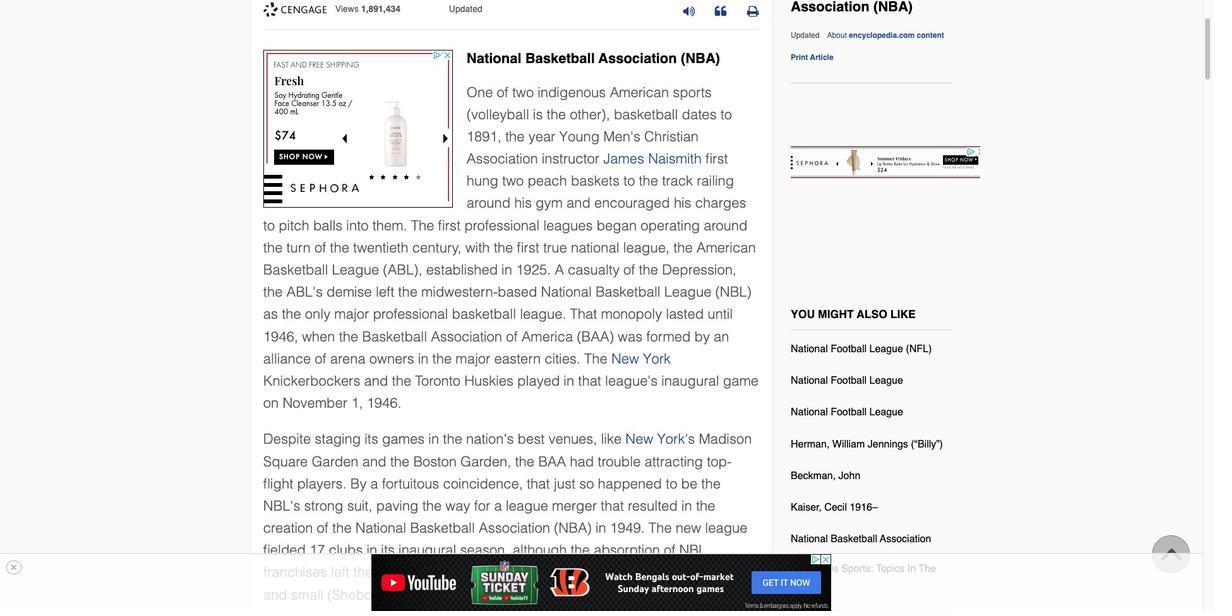 Task type: locate. For each thing, give the bounding box(es) containing it.
basketball
[[526, 51, 595, 66], [263, 262, 328, 278], [596, 285, 661, 300], [362, 329, 427, 345], [410, 521, 475, 537], [831, 534, 878, 546]]

by down "as"
[[536, 610, 552, 612]]

the up "arena"
[[339, 329, 359, 345]]

0 horizontal spatial (nba)
[[554, 521, 592, 537]]

(baa)
[[577, 329, 614, 345]]

1 vertical spatial by
[[536, 610, 552, 612]]

0 vertical spatial inaugural
[[662, 374, 720, 389]]

the down operating
[[674, 240, 693, 256]]

2 football from the top
[[831, 376, 867, 387]]

major
[[335, 307, 369, 323], [456, 351, 491, 367]]

york down formed
[[643, 351, 671, 367]]

of inside one of two indigenous american sports (volleyball is the other), basketball dates to 1891, the year young men's christian association instructor
[[497, 84, 509, 100]]

1 vertical spatial national football league
[[791, 407, 904, 419]]

by inside 's madison square garden and the boston garden, the baa had trouble attracting top- flight players. by a fortuitous coincidence, that just so happened to be the nbl's strong suit, paving the way for a league merger that resulted in the creation of the national basketball association (nba) in 1949. the new league fielded 17 clubs in its inaugural season, although the absorption of nbl franchises left the nba a curious agglomeration of large (new york, boston) and small (sheboygan, syracuse) markets. as a consequence, seven of the league's less competitive teams had folded by the start of the 1
[[536, 610, 552, 612]]

first up "railing"
[[706, 151, 728, 167]]

1 national football league from the top
[[791, 376, 904, 387]]

trouble
[[598, 454, 641, 470]]

league right new
[[706, 521, 748, 537]]

year
[[529, 129, 556, 145]]

of down consequence,
[[610, 610, 622, 612]]

inaugural inside knickerbockers and the toronto huskies played in that league's inaugural game on november 1, 1946.
[[662, 374, 720, 389]]

based
[[498, 285, 538, 300]]

professional up with
[[465, 218, 540, 234]]

2 his from the left
[[674, 196, 692, 211]]

of
[[497, 84, 509, 100], [315, 240, 326, 256], [624, 262, 635, 278], [506, 329, 518, 345], [315, 351, 327, 367], [317, 521, 329, 537], [664, 543, 676, 559], [563, 565, 575, 581], [700, 588, 712, 603], [610, 610, 622, 612]]

1 football from the top
[[831, 344, 867, 355]]

0 vertical spatial first
[[706, 151, 728, 167]]

17
[[310, 543, 325, 559]]

syracuse)
[[411, 588, 474, 603]]

first up century,
[[438, 218, 461, 234]]

his
[[515, 196, 532, 211], [674, 196, 692, 211]]

football down national football league (nfl) link
[[831, 376, 867, 387]]

1 vertical spatial american
[[697, 240, 756, 256]]

1 vertical spatial around
[[704, 218, 748, 234]]

the down league,
[[639, 262, 659, 278]]

0 horizontal spatial inaugural
[[399, 543, 457, 559]]

1 vertical spatial professional
[[373, 307, 448, 323]]

of down boston)
[[700, 588, 712, 603]]

top-
[[707, 454, 732, 470]]

the right is
[[547, 107, 566, 122]]

knickerbockers and the toronto huskies played in that league's inaugural game on november 1, 1946.
[[263, 374, 759, 412]]

1 vertical spatial league's
[[263, 610, 316, 612]]

on
[[263, 396, 279, 412]]

content
[[917, 31, 945, 40]]

herman,
[[791, 439, 830, 450]]

kaiser, cecil 1916– link
[[791, 497, 878, 524]]

york
[[643, 351, 671, 367], [658, 432, 685, 448]]

1 vertical spatial new
[[626, 432, 654, 448]]

although
[[513, 543, 567, 559]]

of up the (volleyball
[[497, 84, 509, 100]]

two right hung
[[503, 173, 524, 189]]

0 vertical spatial major
[[335, 307, 369, 323]]

of down when
[[315, 351, 327, 367]]

first up the 1925.
[[517, 240, 540, 256]]

john
[[839, 471, 861, 482]]

so
[[580, 476, 594, 492]]

advertisement region
[[263, 50, 453, 208], [785, 147, 987, 178], [372, 555, 832, 612]]

in down cities.
[[564, 374, 575, 389]]

until
[[708, 307, 733, 323]]

national football league down national football league (nfl) link
[[791, 376, 904, 387]]

american
[[610, 84, 669, 100], [697, 240, 756, 256]]

and inside first hung two peach baskets to the track railing around his gym and encouraged his charges to pitch balls into them. the first professional leagues began operating around the turn of the twentieth century, with the first true national league, the american basketball league (abl), established in 1925. a casualty of the depression, the abl's demise left the midwestern-based national basketball league (nbl) as the only major professional basketball league. that monopoly lasted until 1946, when the basketball association of america (baa) was formed by an alliance of arena owners in the major eastern cities. the
[[567, 196, 591, 211]]

two inside first hung two peach baskets to the track railing around his gym and encouraged his charges to pitch balls into them. the first professional leagues began operating around the turn of the twentieth century, with the first true national league, the american basketball league (abl), established in 1925. a casualty of the depression, the abl's demise left the midwestern-based national basketball league (nbl) as the only major professional basketball league. that monopoly lasted until 1946, when the basketball association of america (baa) was formed by an alliance of arena owners in the major eastern cities. the
[[503, 173, 524, 189]]

1 vertical spatial major
[[456, 351, 491, 367]]

american up depression,
[[697, 240, 756, 256]]

new york
[[612, 351, 671, 367]]

eastern
[[495, 351, 541, 367]]

franchises
[[263, 565, 327, 581]]

that inside knickerbockers and the toronto huskies played in that league's inaugural game on november 1, 1946.
[[579, 374, 602, 389]]

jennings
[[868, 439, 909, 450]]

1925.
[[516, 262, 551, 278]]

national football league link up the william
[[791, 402, 904, 429]]

encyclopedia.com
[[850, 31, 915, 40]]

left
[[376, 285, 395, 300], [331, 565, 350, 581]]

of up york,
[[664, 543, 676, 559]]

0 vertical spatial league's
[[606, 374, 658, 389]]

0 horizontal spatial left
[[331, 565, 350, 581]]

in right topics
[[908, 564, 917, 575]]

garden,
[[461, 454, 512, 470]]

suit,
[[347, 499, 373, 514]]

had up so
[[570, 454, 594, 470]]

a right nba
[[409, 565, 417, 581]]

association inside 's madison square garden and the boston garden, the baa had trouble attracting top- flight players. by a fortuitous coincidence, that just so happened to be the nbl's strong suit, paving the way for a league merger that resulted in the creation of the national basketball association (nba) in 1949. the new league fielded 17 clubs in its inaugural season, although the absorption of nbl franchises left the nba a curious agglomeration of large (new york, boston) and small (sheboygan, syracuse) markets. as a consequence, seven of the league's less competitive teams had folded by the start of the 1
[[479, 521, 550, 537]]

inaugural down formed
[[662, 374, 720, 389]]

the up toronto
[[433, 351, 452, 367]]

gym
[[536, 196, 563, 211]]

inaugural
[[662, 374, 720, 389], [399, 543, 457, 559]]

0 vertical spatial two
[[513, 84, 534, 100]]

operating
[[641, 218, 700, 234]]

nbl
[[680, 543, 707, 559]]

0 vertical spatial new york link
[[612, 351, 671, 367]]

james
[[604, 151, 645, 167]]

topics
[[877, 564, 905, 575]]

american up men's
[[610, 84, 669, 100]]

kaiser,
[[791, 503, 822, 514]]

two for indigenous
[[513, 84, 534, 100]]

1 vertical spatial inaugural
[[399, 543, 457, 559]]

3 football from the top
[[831, 407, 867, 419]]

0 vertical spatial york
[[643, 351, 671, 367]]

the right topics
[[919, 564, 937, 575]]

(nba) down the merger
[[554, 521, 592, 537]]

0 vertical spatial its
[[365, 432, 379, 448]]

new right the like
[[626, 432, 654, 448]]

track
[[663, 173, 693, 189]]

0 vertical spatial football
[[831, 344, 867, 355]]

the inside the 1920s sports: topics in the news
[[919, 564, 937, 575]]

james naismith
[[604, 151, 702, 167]]

in right clubs
[[367, 543, 378, 559]]

1 horizontal spatial his
[[674, 196, 692, 211]]

0 vertical spatial (nba)
[[681, 51, 721, 66]]

formed
[[647, 329, 691, 345]]

the left year in the top of the page
[[506, 129, 525, 145]]

1 horizontal spatial league's
[[606, 374, 658, 389]]

1 vertical spatial left
[[331, 565, 350, 581]]

the down boston)
[[716, 588, 735, 603]]

association inside one of two indigenous american sports (volleyball is the other), basketball dates to 1891, the year young men's christian association instructor
[[467, 151, 538, 167]]

1 vertical spatial (nba)
[[554, 521, 592, 537]]

its left games
[[365, 432, 379, 448]]

national basketball association
[[791, 534, 932, 546]]

to up "encouraged"
[[624, 173, 635, 189]]

1 vertical spatial first
[[438, 218, 461, 234]]

0 vertical spatial that
[[579, 374, 602, 389]]

creation
[[263, 521, 313, 537]]

the down balls
[[330, 240, 350, 256]]

merger
[[552, 499, 597, 514]]

national football league link
[[791, 371, 904, 397], [791, 402, 904, 429]]

1 vertical spatial its
[[381, 543, 395, 559]]

began
[[597, 218, 637, 234]]

american inside one of two indigenous american sports (volleyball is the other), basketball dates to 1891, the year young men's christian association instructor
[[610, 84, 669, 100]]

november
[[283, 396, 348, 412]]

just
[[554, 476, 576, 492]]

men's
[[604, 129, 641, 145]]

nba
[[377, 565, 405, 581]]

football down "you might also like"
[[831, 344, 867, 355]]

the right the be
[[702, 476, 721, 492]]

0 vertical spatial professional
[[465, 218, 540, 234]]

and up 1946.
[[364, 374, 388, 389]]

0 horizontal spatial basketball
[[452, 307, 516, 323]]

basketball up monopoly
[[596, 285, 661, 300]]

that up the 1949.
[[601, 499, 624, 514]]

league down national football league (nfl) link
[[870, 376, 904, 387]]

indigenous
[[538, 84, 606, 100]]

national down paving
[[356, 521, 406, 537]]

advertisement region for national basketball association (nba)
[[263, 50, 453, 208]]

0 horizontal spatial professional
[[373, 307, 448, 323]]

by left an
[[695, 329, 710, 345]]

and inside knickerbockers and the toronto huskies played in that league's inaugural game on november 1, 1946.
[[364, 374, 388, 389]]

national down you
[[791, 344, 828, 355]]

new
[[676, 521, 702, 537]]

basketball
[[614, 107, 678, 122], [452, 307, 516, 323]]

1 vertical spatial national football league link
[[791, 402, 904, 429]]

0 horizontal spatial its
[[365, 432, 379, 448]]

1 horizontal spatial inaugural
[[662, 374, 720, 389]]

0 vertical spatial basketball
[[614, 107, 678, 122]]

the left the way
[[423, 499, 442, 514]]

around down hung
[[467, 196, 511, 211]]

new york link down was
[[612, 351, 671, 367]]

in inside knickerbockers and the toronto huskies played in that league's inaugural game on november 1, 1946.
[[564, 374, 575, 389]]

1 horizontal spatial (nba)
[[681, 51, 721, 66]]

0 horizontal spatial league's
[[263, 610, 316, 612]]

naismith
[[649, 151, 702, 167]]

1 horizontal spatial left
[[376, 285, 395, 300]]

0 vertical spatial league
[[506, 499, 549, 514]]

0 vertical spatial by
[[695, 329, 710, 345]]

pitch
[[279, 218, 310, 234]]

in left the 1949.
[[596, 521, 607, 537]]

1 horizontal spatial its
[[381, 543, 395, 559]]

hung
[[467, 173, 499, 189]]

madison
[[699, 432, 752, 448]]

0 vertical spatial had
[[570, 454, 594, 470]]

1 horizontal spatial had
[[570, 454, 594, 470]]

1 horizontal spatial professional
[[465, 218, 540, 234]]

to right dates on the right top
[[721, 107, 733, 122]]

0 horizontal spatial major
[[335, 307, 369, 323]]

teams
[[424, 610, 462, 612]]

herman, william jennings ("billy") link
[[791, 434, 944, 461]]

0 horizontal spatial american
[[610, 84, 669, 100]]

football for first national football league link from the bottom of the page
[[831, 407, 867, 419]]

1 vertical spatial basketball
[[452, 307, 516, 323]]

encouraged
[[595, 196, 670, 211]]

1 vertical spatial had
[[465, 610, 489, 612]]

major down demise in the top of the page
[[335, 307, 369, 323]]

print
[[791, 53, 809, 62]]

0 vertical spatial national football league
[[791, 376, 904, 387]]

updated
[[449, 4, 483, 14]]

league's down small
[[263, 610, 316, 612]]

0 horizontal spatial by
[[536, 610, 552, 612]]

that down baa
[[527, 476, 550, 492]]

football
[[831, 344, 867, 355], [831, 376, 867, 387], [831, 407, 867, 419]]

1 horizontal spatial first
[[517, 240, 540, 256]]

his left gym
[[515, 196, 532, 211]]

the up large
[[571, 543, 590, 559]]

2 vertical spatial that
[[601, 499, 624, 514]]

york up attracting at the bottom right
[[658, 432, 685, 448]]

the inside the 1920s sports: topics in the news
[[791, 564, 809, 575]]

1 his from the left
[[515, 196, 532, 211]]

inaugural up curious
[[399, 543, 457, 559]]

inaugural inside 's madison square garden and the boston garden, the baa had trouble attracting top- flight players. by a fortuitous coincidence, that just so happened to be the nbl's strong suit, paving the way for a league merger that resulted in the creation of the national basketball association (nba) in 1949. the new league fielded 17 clubs in its inaugural season, although the absorption of nbl franchises left the nba a curious agglomeration of large (new york, boston) and small (sheboygan, syracuse) markets. as a consequence, seven of the league's less competitive teams had folded by the start of the 1
[[399, 543, 457, 559]]

to left pitch
[[263, 218, 275, 234]]

national down kaiser,
[[791, 534, 828, 546]]

1 vertical spatial league
[[706, 521, 748, 537]]

as
[[263, 307, 278, 323]]

peach
[[528, 173, 567, 189]]

1 vertical spatial football
[[831, 376, 867, 387]]

1 horizontal spatial league
[[706, 521, 748, 537]]

of up eastern
[[506, 329, 518, 345]]

the up news
[[791, 564, 809, 575]]

left down (abl),
[[376, 285, 395, 300]]

two up is
[[513, 84, 534, 100]]

1 horizontal spatial by
[[695, 329, 710, 345]]

1 horizontal spatial basketball
[[614, 107, 678, 122]]

football for national football league (nfl) link
[[831, 344, 867, 355]]

national football league up the william
[[791, 407, 904, 419]]

2 horizontal spatial first
[[706, 151, 728, 167]]

large
[[579, 565, 610, 581]]

2 national football league from the top
[[791, 407, 904, 419]]

1 horizontal spatial around
[[704, 218, 748, 234]]

1 vertical spatial two
[[503, 173, 524, 189]]

1 vertical spatial new york link
[[626, 432, 685, 448]]

beckman, john
[[791, 471, 861, 482]]

(nba)
[[681, 51, 721, 66], [554, 521, 592, 537]]

two
[[513, 84, 534, 100], [503, 173, 524, 189]]

one
[[467, 84, 493, 100]]

new down was
[[612, 351, 640, 367]]

two for peach
[[503, 173, 524, 189]]

the down consequence,
[[626, 610, 645, 612]]

folded
[[493, 610, 533, 612]]

monopoly
[[601, 307, 662, 323]]

seven
[[659, 588, 696, 603]]

new york link up attracting at the bottom right
[[626, 432, 685, 448]]

twentieth
[[353, 240, 409, 256]]

0 vertical spatial american
[[610, 84, 669, 100]]

(nba) up sports
[[681, 51, 721, 66]]

depression,
[[663, 262, 737, 278]]

0 vertical spatial national football league link
[[791, 371, 904, 397]]

had down markets.
[[465, 610, 489, 612]]

its inside 's madison square garden and the boston garden, the baa had trouble attracting top- flight players. by a fortuitous coincidence, that just so happened to be the nbl's strong suit, paving the way for a league merger that resulted in the creation of the national basketball association (nba) in 1949. the new league fielded 17 clubs in its inaugural season, although the absorption of nbl franchises left the nba a curious agglomeration of large (new york, boston) and small (sheboygan, syracuse) markets. as a consequence, seven of the league's less competitive teams had folded by the start of the 1
[[381, 543, 395, 559]]

(nba) inside 's madison square garden and the boston garden, the baa had trouble attracting top- flight players. by a fortuitous coincidence, that just so happened to be the nbl's strong suit, paving the way for a league merger that resulted in the creation of the national basketball association (nba) in 1949. the new league fielded 17 clubs in its inaugural season, although the absorption of nbl franchises left the nba a curious agglomeration of large (new york, boston) and small (sheboygan, syracuse) markets. as a consequence, seven of the league's less competitive teams had folded by the start of the 1
[[554, 521, 592, 537]]

0 vertical spatial left
[[376, 285, 395, 300]]

professional down (abl),
[[373, 307, 448, 323]]

1 horizontal spatial american
[[697, 240, 756, 256]]

national football league for second national football league link from the bottom
[[791, 376, 904, 387]]

young
[[560, 129, 600, 145]]

2 vertical spatial football
[[831, 407, 867, 419]]

0 vertical spatial around
[[467, 196, 511, 211]]

news
[[791, 586, 817, 598]]

two inside one of two indigenous american sports (volleyball is the other), basketball dates to 1891, the year young men's christian association instructor
[[513, 84, 534, 100]]

also
[[857, 308, 888, 321]]

that down cities.
[[579, 374, 602, 389]]

national football league link down national football league (nfl) link
[[791, 371, 904, 397]]

0 horizontal spatial his
[[515, 196, 532, 211]]

basketball down midwestern-
[[452, 307, 516, 323]]

0 horizontal spatial had
[[465, 610, 489, 612]]

league right for
[[506, 499, 549, 514]]

basketball down turn
[[263, 262, 328, 278]]

2 vertical spatial first
[[517, 240, 540, 256]]

knickerbockers
[[263, 374, 361, 389]]

its up nba
[[381, 543, 395, 559]]

of down league,
[[624, 262, 635, 278]]

("billy")
[[912, 439, 944, 450]]



Task type: describe. For each thing, give the bounding box(es) containing it.
basketball up indigenous
[[526, 51, 595, 66]]

strong
[[304, 499, 344, 514]]

national football league for first national football league link from the bottom of the page
[[791, 407, 904, 419]]

national inside first hung two peach baskets to the track railing around his gym and encouraged his charges to pitch balls into them. the first professional leagues began operating around the turn of the twentieth century, with the first true national league, the american basketball league (abl), established in 1925. a casualty of the depression, the abl's demise left the midwestern-based national basketball league (nbl) as the only major professional basketball league. that monopoly lasted until 1946, when the basketball association of america (baa) was formed by an alliance of arena owners in the major eastern cities. the
[[541, 285, 592, 300]]

sports
[[673, 84, 712, 100]]

views
[[335, 4, 359, 14]]

paving
[[377, 499, 419, 514]]

best
[[518, 432, 545, 448]]

league up demise in the top of the page
[[332, 262, 379, 278]]

is
[[533, 107, 543, 122]]

basketball inside one of two indigenous american sports (volleyball is the other), basketball dates to 1891, the year young men's christian association instructor
[[614, 107, 678, 122]]

league up lasted
[[665, 285, 712, 300]]

clubs
[[329, 543, 363, 559]]

0 horizontal spatial around
[[467, 196, 511, 211]]

less
[[320, 610, 345, 612]]

way
[[446, 499, 471, 514]]

updated
[[791, 31, 820, 40]]

basketball up owners
[[362, 329, 427, 345]]

the down james naismith link
[[639, 173, 659, 189]]

national up "herman,"
[[791, 407, 828, 419]]

league up jennings
[[870, 407, 904, 419]]

and up by
[[363, 454, 387, 470]]

with
[[466, 240, 490, 256]]

0 horizontal spatial league
[[506, 499, 549, 514]]

boston)
[[686, 565, 734, 581]]

the right the as in the left of the page
[[282, 307, 301, 323]]

2 national football league link from the top
[[791, 402, 904, 429]]

of right turn
[[315, 240, 326, 256]]

despite
[[263, 432, 311, 448]]

the left start
[[556, 610, 575, 612]]

a
[[555, 262, 564, 278]]

to inside 's madison square garden and the boston garden, the baa had trouble attracting top- flight players. by a fortuitous coincidence, that just so happened to be the nbl's strong suit, paving the way for a league merger that resulted in the creation of the national basketball association (nba) in 1949. the new league fielded 17 clubs in its inaugural season, although the absorption of nbl franchises left the nba a curious agglomeration of large (new york, boston) and small (sheboygan, syracuse) markets. as a consequence, seven of the league's less competitive teams had folded by the start of the 1
[[666, 476, 678, 492]]

national inside 's madison square garden and the boston garden, the baa had trouble attracting top- flight players. by a fortuitous coincidence, that just so happened to be the nbl's strong suit, paving the way for a league merger that resulted in the creation of the national basketball association (nba) in 1949. the new league fielded 17 clubs in its inaugural season, although the absorption of nbl franchises left the nba a curious agglomeration of large (new york, boston) and small (sheboygan, syracuse) markets. as a consequence, seven of the league's less competitive teams had folded by the start of the 1
[[356, 521, 406, 537]]

the down (abl),
[[398, 285, 418, 300]]

basketball inside first hung two peach baskets to the track railing around his gym and encouraged his charges to pitch balls into them. the first professional leagues began operating around the turn of the twentieth century, with the first true national league, the american basketball league (abl), established in 1925. a casualty of the depression, the abl's demise left the midwestern-based national basketball league (nbl) as the only major professional basketball league. that monopoly lasted until 1946, when the basketball association of america (baa) was formed by an alliance of arena owners in the major eastern cities. the
[[452, 307, 516, 323]]

owners
[[370, 351, 414, 367]]

beckman,
[[791, 471, 836, 482]]

(nfl)
[[907, 344, 932, 355]]

1 national football league link from the top
[[791, 371, 904, 397]]

league's inside knickerbockers and the toronto huskies played in that league's inaugural game on november 1, 1946.
[[606, 374, 658, 389]]

them.
[[373, 218, 407, 234]]

basketball inside 's madison square garden and the boston garden, the baa had trouble attracting top- flight players. by a fortuitous coincidence, that just so happened to be the nbl's strong suit, paving the way for a league merger that resulted in the creation of the national basketball association (nba) in 1949. the new league fielded 17 clubs in its inaugural season, although the absorption of nbl franchises left the nba a curious agglomeration of large (new york, boston) and small (sheboygan, syracuse) markets. as a consequence, seven of the league's less competitive teams had folded by the start of the 1
[[410, 521, 475, 537]]

games
[[382, 432, 425, 448]]

york,
[[651, 565, 682, 581]]

might
[[819, 308, 854, 321]]

0 vertical spatial new
[[612, 351, 640, 367]]

advertisement region for ×
[[372, 555, 832, 612]]

beckman, john link
[[791, 466, 861, 492]]

in up new
[[682, 499, 693, 514]]

a right by
[[371, 476, 378, 492]]

in up boston
[[429, 432, 439, 448]]

nbl's
[[263, 499, 301, 514]]

in up toronto
[[418, 351, 429, 367]]

1,891,434
[[361, 4, 401, 14]]

the left turn
[[263, 240, 283, 256]]

by
[[351, 476, 367, 492]]

instructor
[[542, 151, 600, 167]]

the right with
[[494, 240, 513, 256]]

about
[[828, 31, 847, 40]]

the down games
[[390, 454, 410, 470]]

about encyclopedia.com content
[[828, 31, 945, 40]]

1891,
[[467, 129, 502, 145]]

was
[[618, 329, 643, 345]]

garden
[[312, 454, 359, 470]]

left inside 's madison square garden and the boston garden, the baa had trouble attracting top- flight players. by a fortuitous coincidence, that just so happened to be the nbl's strong suit, paving the way for a league merger that resulted in the creation of the national basketball association (nba) in 1949. the new league fielded 17 clubs in its inaugural season, although the absorption of nbl franchises left the nba a curious agglomeration of large (new york, boston) and small (sheboygan, syracuse) markets. as a consequence, seven of the league's less competitive teams had folded by the start of the 1
[[331, 565, 350, 581]]

arena
[[330, 351, 366, 367]]

to inside one of two indigenous american sports (volleyball is the other), basketball dates to 1891, the year young men's christian association instructor
[[721, 107, 733, 122]]

league's inside 's madison square garden and the boston garden, the baa had trouble attracting top- flight players. by a fortuitous coincidence, that just so happened to be the nbl's strong suit, paving the way for a league merger that resulted in the creation of the national basketball association (nba) in 1949. the new league fielded 17 clubs in its inaugural season, although the absorption of nbl franchises left the nba a curious agglomeration of large (new york, boston) and small (sheboygan, syracuse) markets. as a consequence, seven of the league's less competitive teams had folded by the start of the 1
[[263, 610, 316, 612]]

in inside the 1920s sports: topics in the news
[[908, 564, 917, 575]]

left inside first hung two peach baskets to the track railing around his gym and encouraged his charges to pitch balls into them. the first professional leagues began operating around the turn of the twentieth century, with the first true national league, the american basketball league (abl), established in 1925. a casualty of the depression, the abl's demise left the midwestern-based national basketball league (nbl) as the only major professional basketball league. that monopoly lasted until 1946, when the basketball association of america (baa) was formed by an alliance of arena owners in the major eastern cities. the
[[376, 285, 395, 300]]

1946,
[[263, 329, 298, 345]]

1 vertical spatial york
[[658, 432, 685, 448]]

resulted
[[628, 499, 678, 514]]

american inside first hung two peach baskets to the track railing around his gym and encouraged his charges to pitch balls into them. the first professional leagues began operating around the turn of the twentieth century, with the first true national league, the american basketball league (abl), established in 1925. a casualty of the depression, the abl's demise left the midwestern-based national basketball league (nbl) as the only major professional basketball league. that monopoly lasted until 1946, when the basketball association of america (baa) was formed by an alliance of arena owners in the major eastern cities. the
[[697, 240, 756, 256]]

of left large
[[563, 565, 575, 581]]

league,
[[624, 240, 670, 256]]

national down national football league (nfl) link
[[791, 376, 828, 387]]

the down (baa)
[[585, 351, 608, 367]]

the up (sheboygan,
[[354, 565, 373, 581]]

views 1,891,434
[[335, 4, 401, 14]]

markets.
[[477, 588, 531, 603]]

be
[[682, 476, 698, 492]]

basketball up sports:
[[831, 534, 878, 546]]

cities.
[[545, 351, 581, 367]]

print article
[[791, 53, 834, 62]]

other),
[[570, 107, 610, 122]]

despite staging its games in the nation's best venues, like new york
[[263, 432, 685, 448]]

established
[[427, 262, 498, 278]]

football for second national football league link from the bottom
[[831, 376, 867, 387]]

the up the as in the left of the page
[[263, 285, 283, 300]]

baa
[[539, 454, 566, 470]]

(abl),
[[383, 262, 423, 278]]

1 horizontal spatial major
[[456, 351, 491, 367]]

the 1920s sports: topics in the news
[[791, 564, 937, 598]]

only
[[305, 307, 331, 323]]

the inside 's madison square garden and the boston garden, the baa had trouble attracting top- flight players. by a fortuitous coincidence, that just so happened to be the nbl's strong suit, paving the way for a league merger that resulted in the creation of the national basketball association (nba) in 1949. the new league fielded 17 clubs in its inaugural season, although the absorption of nbl franchises left the nba a curious agglomeration of large (new york, boston) and small (sheboygan, syracuse) markets. as a consequence, seven of the league's less competitive teams had folded by the start of the 1
[[649, 521, 672, 537]]

1,
[[352, 396, 363, 412]]

the down 'best'
[[515, 454, 535, 470]]

national basketball association link
[[791, 529, 932, 556]]

coincidence,
[[443, 476, 523, 492]]

the up boston
[[443, 432, 463, 448]]

by inside first hung two peach baskets to the track railing around his gym and encouraged his charges to pitch balls into them. the first professional leagues began operating around the turn of the twentieth century, with the first true national league, the american basketball league (abl), established in 1925. a casualty of the depression, the abl's demise left the midwestern-based national basketball league (nbl) as the only major professional basketball league. that monopoly lasted until 1946, when the basketball association of america (baa) was formed by an alliance of arena owners in the major eastern cities. the
[[695, 329, 710, 345]]

the up century,
[[411, 218, 435, 234]]

a right for
[[495, 499, 502, 514]]

(sheboygan,
[[328, 588, 407, 603]]

1920s
[[812, 564, 839, 575]]

william
[[833, 439, 866, 450]]

the inside knickerbockers and the toronto huskies played in that league's inaugural game on november 1, 1946.
[[392, 374, 412, 389]]

association inside first hung two peach baskets to the track railing around his gym and encouraged his charges to pitch balls into them. the first professional leagues began operating around the turn of the twentieth century, with the first true national league, the american basketball league (abl), established in 1925. a casualty of the depression, the abl's demise left the midwestern-based national basketball league (nbl) as the only major professional basketball league. that monopoly lasted until 1946, when the basketball association of america (baa) was formed by an alliance of arena owners in the major eastern cities. the
[[431, 329, 503, 345]]

venues,
[[549, 432, 598, 448]]

1946.
[[367, 396, 402, 412]]

and down franchises
[[263, 588, 287, 603]]

season,
[[461, 543, 509, 559]]

a right "as"
[[555, 588, 562, 603]]

's
[[685, 432, 695, 448]]

start
[[579, 610, 606, 612]]

0 horizontal spatial first
[[438, 218, 461, 234]]

league.
[[520, 307, 567, 323]]

cecil
[[825, 503, 848, 514]]

sports:
[[842, 564, 874, 575]]

herman, william jennings ("billy")
[[791, 439, 944, 450]]

christian
[[645, 129, 699, 145]]

national football league (nfl) link
[[791, 339, 932, 366]]

league left (nfl)
[[870, 344, 904, 355]]

the up clubs
[[333, 521, 352, 537]]

fielded
[[263, 543, 306, 559]]

1 vertical spatial that
[[527, 476, 550, 492]]

huskies
[[465, 374, 514, 389]]

in up based
[[502, 262, 513, 278]]

james naismith link
[[604, 151, 702, 167]]

you
[[791, 308, 815, 321]]

first hung two peach baskets to the track railing around his gym and encouraged his charges to pitch balls into them. the first professional leagues began operating around the turn of the twentieth century, with the first true national league, the american basketball league (abl), established in 1925. a casualty of the depression, the abl's demise left the midwestern-based national basketball league (nbl) as the only major professional basketball league. that monopoly lasted until 1946, when the basketball association of america (baa) was formed by an alliance of arena owners in the major eastern cities. the
[[263, 151, 756, 367]]

casualty
[[568, 262, 620, 278]]

the down the be
[[696, 499, 716, 514]]

national up the one at left top
[[467, 51, 522, 66]]

into
[[347, 218, 369, 234]]

article
[[811, 53, 834, 62]]

lasted
[[666, 307, 704, 323]]

true
[[544, 240, 567, 256]]

of down strong
[[317, 521, 329, 537]]

happened
[[598, 476, 662, 492]]



Task type: vqa. For each thing, say whether or not it's contained in the screenshot.
Day,"
no



